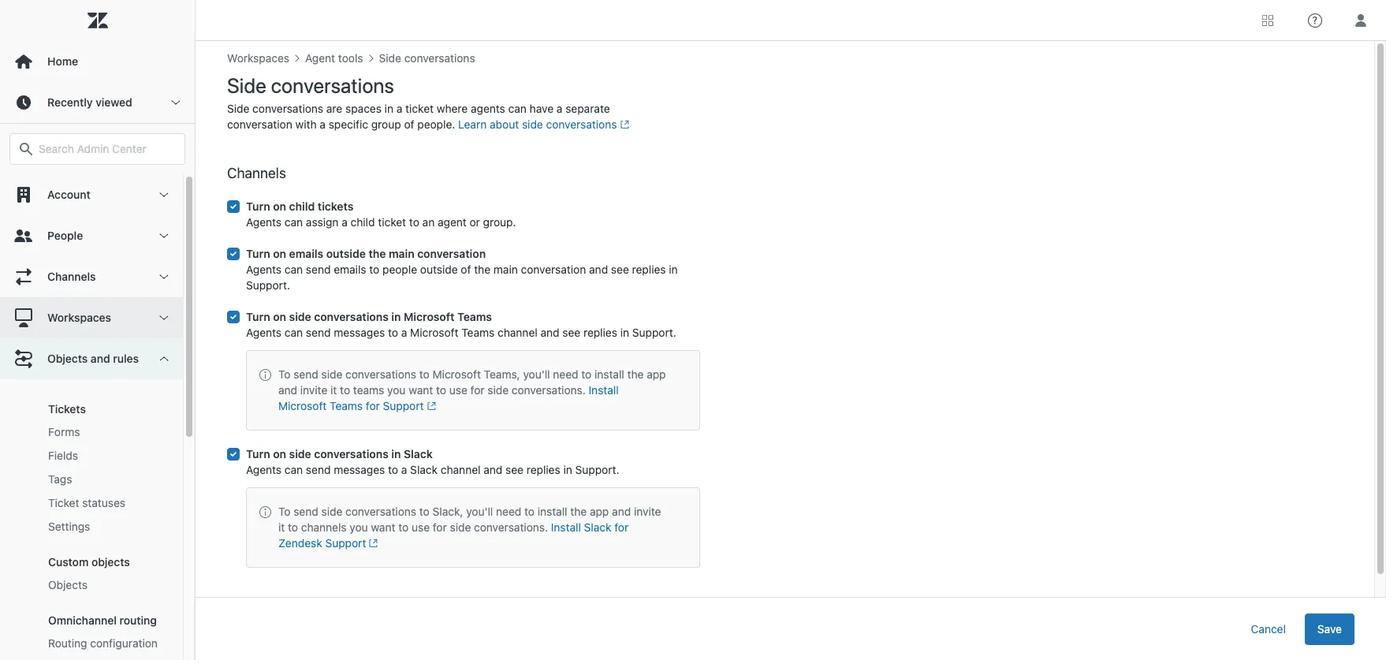 Task type: describe. For each thing, give the bounding box(es) containing it.
home button
[[0, 41, 195, 82]]

custom objects
[[48, 555, 130, 569]]

forms
[[48, 425, 80, 438]]

cancel
[[1251, 622, 1286, 635]]

user menu image
[[1351, 10, 1371, 30]]

channels
[[47, 270, 96, 283]]

viewed
[[96, 95, 132, 109]]

tags element
[[48, 472, 72, 487]]

primary element
[[0, 0, 196, 660]]

settings link
[[42, 515, 167, 539]]

account
[[47, 188, 91, 201]]

tickets
[[48, 402, 86, 416]]

fields
[[48, 449, 78, 462]]

forms link
[[42, 420, 167, 444]]

rules
[[113, 352, 139, 365]]

tree item inside tree
[[0, 338, 183, 660]]

ticket statuses element
[[48, 495, 125, 511]]

objects element
[[48, 577, 88, 593]]

help image
[[1308, 13, 1323, 27]]

objects and rules
[[47, 352, 139, 365]]

objects for objects
[[48, 578, 88, 591]]

fields element
[[48, 448, 78, 464]]

none search field inside primary element
[[2, 133, 193, 165]]

objects and rules button
[[0, 338, 183, 379]]

tree inside primary element
[[0, 174, 195, 660]]

cancel button
[[1239, 613, 1299, 645]]

save
[[1318, 622, 1342, 635]]

omnichannel routing
[[48, 614, 157, 627]]

recently viewed button
[[0, 82, 195, 123]]

recently
[[47, 95, 93, 109]]

objects and rules group
[[0, 379, 183, 660]]

forms element
[[48, 424, 80, 440]]

routing configuration
[[48, 636, 158, 650]]

tags link
[[42, 468, 167, 491]]

Search Admin Center field
[[39, 142, 175, 156]]

home
[[47, 54, 78, 68]]

zendesk products image
[[1263, 15, 1274, 26]]



Task type: vqa. For each thing, say whether or not it's contained in the screenshot.
SEARCH FIELD
yes



Task type: locate. For each thing, give the bounding box(es) containing it.
routing configuration element
[[48, 636, 158, 651]]

None search field
[[2, 133, 193, 165]]

ticket statuses
[[48, 496, 125, 509]]

workspaces
[[47, 311, 111, 324]]

statuses
[[82, 496, 125, 509]]

omnichannel routing element
[[48, 614, 157, 627]]

account button
[[0, 174, 183, 215]]

save button
[[1305, 613, 1355, 645]]

custom
[[48, 555, 89, 569]]

objects inside dropdown button
[[47, 352, 88, 365]]

ticket
[[48, 496, 79, 509]]

tree containing account
[[0, 174, 195, 660]]

recently viewed
[[47, 95, 132, 109]]

workspaces button
[[0, 297, 183, 338]]

settings
[[48, 520, 90, 533]]

channels button
[[0, 256, 183, 297]]

objects left 'and'
[[47, 352, 88, 365]]

people button
[[0, 215, 183, 256]]

0 vertical spatial objects
[[47, 352, 88, 365]]

ticket statuses link
[[42, 491, 167, 515]]

routing configuration link
[[42, 632, 167, 655]]

tickets element
[[48, 402, 86, 416]]

routing
[[48, 636, 87, 650]]

fields link
[[42, 444, 167, 468]]

settings element
[[48, 519, 90, 535]]

objects for objects and rules
[[47, 352, 88, 365]]

custom objects element
[[48, 555, 130, 569]]

objects
[[47, 352, 88, 365], [48, 578, 88, 591]]

objects down custom at the left
[[48, 578, 88, 591]]

objects link
[[42, 573, 167, 597]]

objects inside group
[[48, 578, 88, 591]]

configuration
[[90, 636, 158, 650]]

tree item containing objects and rules
[[0, 338, 183, 660]]

objects
[[91, 555, 130, 569]]

routing
[[119, 614, 157, 627]]

tags
[[48, 472, 72, 486]]

tree item
[[0, 338, 183, 660]]

tree
[[0, 174, 195, 660]]

and
[[91, 352, 110, 365]]

people
[[47, 229, 83, 242]]

omnichannel
[[48, 614, 117, 627]]

1 vertical spatial objects
[[48, 578, 88, 591]]



